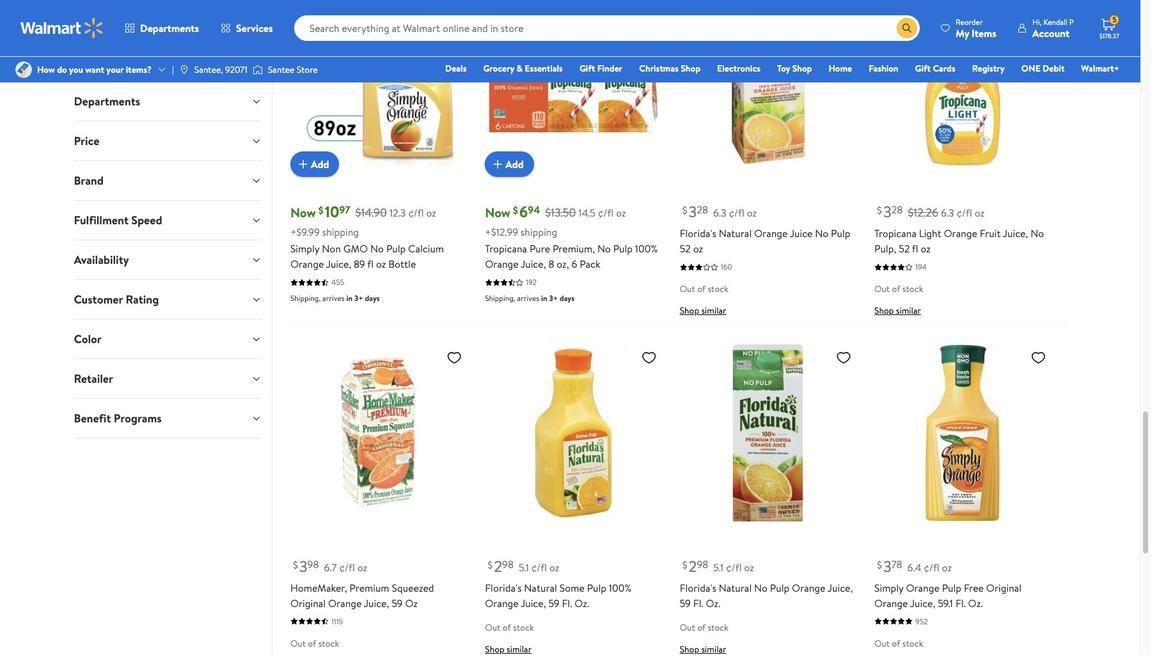 Task type: describe. For each thing, give the bounding box(es) containing it.
add to favorites list, florida's natural some pulp 100% orange juice, 59 fl. oz. image
[[641, 350, 657, 366]]

original inside $ 3 78 6.4 ¢/fl oz simply orange pulp free original orange juice, 59.1 fl. oz.
[[986, 581, 1022, 595]]

speed
[[131, 212, 162, 228]]

fl. for 3
[[956, 597, 966, 611]]

shipping, arrives in 3+ days for 6
[[485, 293, 575, 304]]

you
[[69, 63, 83, 76]]

shipping for 6
[[521, 225, 557, 239]]

benefit programs button
[[64, 399, 272, 438]]

simply inside now $ 10 97 $14.90 12.3 ¢/fl oz +$9.99 shipping simply non gmo no pulp calcium orange juice, 89 fl oz bottle
[[290, 242, 319, 256]]

p
[[1069, 16, 1074, 27]]

do
[[57, 63, 67, 76]]

non
[[322, 242, 341, 256]]

florida's natural no pulp orange juice, 59 fl. oz. image
[[680, 345, 857, 522]]

no inside $ 3 28 $12.26 6.3 ¢/fl oz tropicana light orange fruit juice, no pulp, 52 fl oz
[[1031, 227, 1044, 241]]

pulp inside $ 2 98 5.1 ¢/fl oz florida's natural some pulp 100% orange juice, 59 fl. oz.
[[587, 581, 606, 595]]

$ 3 78 6.4 ¢/fl oz simply orange pulp free original orange juice, 59.1 fl. oz.
[[875, 556, 1022, 611]]

+$12.99
[[485, 225, 518, 239]]

light
[[919, 227, 941, 241]]

hi,
[[1032, 16, 1042, 27]]

bottle
[[388, 257, 416, 271]]

want
[[85, 63, 104, 76]]

arrives for 6
[[517, 293, 539, 304]]

fl. inside "$ 2 98 5.1 ¢/fl oz florida's natural no pulp orange juice, 59 fl. oz."
[[693, 597, 703, 611]]

shipping, arrives in 3+ days for 10
[[290, 293, 380, 304]]

shop similar for 6.3 ¢/fl oz
[[680, 305, 726, 317]]

gift for gift finder
[[580, 62, 595, 75]]

3 for $12.26
[[883, 201, 892, 223]]

$ inside now $ 10 97 $14.90 12.3 ¢/fl oz +$9.99 shipping simply non gmo no pulp calcium orange juice, 89 fl oz bottle
[[318, 204, 323, 218]]

how
[[37, 63, 55, 76]]

89
[[354, 257, 365, 271]]

3 for 6.4
[[883, 556, 892, 577]]

registry
[[972, 62, 1005, 75]]

&
[[517, 62, 523, 75]]

home
[[829, 62, 852, 75]]

 image for santee store
[[253, 63, 263, 76]]

Walmart Site-Wide search field
[[294, 15, 920, 41]]

toy shop
[[777, 62, 812, 75]]

$ for $ 2 98 5.1 ¢/fl oz florida's natural no pulp orange juice, 59 fl. oz.
[[682, 558, 687, 572]]

97
[[339, 203, 350, 217]]

brand tab
[[64, 161, 272, 200]]

28 for $12.26
[[892, 203, 903, 217]]

store
[[297, 63, 318, 76]]

shipping, for 10
[[290, 293, 321, 304]]

how do you want your items?
[[37, 63, 152, 76]]

oz
[[405, 597, 418, 611]]

walmart+
[[1081, 62, 1119, 75]]

5.1 for $ 2 98 5.1 ¢/fl oz florida's natural no pulp orange juice, 59 fl. oz.
[[713, 561, 724, 575]]

98 for $ 2 98 5.1 ¢/fl oz florida's natural no pulp orange juice, 59 fl. oz.
[[697, 558, 708, 572]]

deals link
[[439, 61, 472, 75]]

100% inside now $ 6 94 $13.50 14.5 ¢/fl oz +$12.99 shipping tropicana pure premium, no pulp 100% orange juice, 8 oz, 6 pack
[[635, 242, 658, 256]]

orange inside now $ 6 94 $13.50 14.5 ¢/fl oz +$12.99 shipping tropicana pure premium, no pulp 100% orange juice, 8 oz, 6 pack
[[485, 257, 519, 271]]

homemaker, premium squeezed original orange juice, 59 oz image
[[290, 345, 467, 522]]

Search search field
[[294, 15, 920, 41]]

$178.37
[[1100, 31, 1119, 40]]

3 for 6.3
[[689, 201, 697, 223]]

one debit link
[[1016, 61, 1070, 75]]

simply orange pulp free original orange juice, 59.1 fl. oz. image
[[875, 345, 1051, 522]]

tropicana inside now $ 6 94 $13.50 14.5 ¢/fl oz +$12.99 shipping tropicana pure premium, no pulp 100% orange juice, 8 oz, 6 pack
[[485, 242, 527, 256]]

59 for 3
[[392, 597, 403, 611]]

¢/fl inside the $ 3 98 6.7 ¢/fl oz homemaker, premium squeezed original orange juice, 59 oz
[[339, 561, 355, 575]]

santee, 92071
[[194, 63, 248, 76]]

pulp inside now $ 6 94 $13.50 14.5 ¢/fl oz +$12.99 shipping tropicana pure premium, no pulp 100% orange juice, 8 oz, 6 pack
[[613, 242, 633, 256]]

search icon image
[[902, 23, 912, 33]]

simply inside $ 3 78 6.4 ¢/fl oz simply orange pulp free original orange juice, 59.1 fl. oz.
[[875, 581, 904, 595]]

fl inside now $ 10 97 $14.90 12.3 ¢/fl oz +$9.99 shipping simply non gmo no pulp calcium orange juice, 89 fl oz bottle
[[367, 257, 374, 271]]

fl. for 2
[[562, 597, 572, 611]]

add to favorites list, homemaker, premium squeezed original orange juice, 59 oz image
[[447, 350, 462, 366]]

customer rating
[[74, 292, 159, 308]]

out of stock for 6.4 ¢/fl oz
[[875, 638, 923, 650]]

days for 6
[[560, 293, 575, 304]]

$ 3 28 6.3 ¢/fl oz florida's natural orange juice no pulp 52 oz
[[680, 201, 850, 256]]

color tab
[[64, 320, 272, 359]]

28 for 6.3
[[697, 203, 708, 217]]

brand button
[[64, 161, 272, 200]]

finder
[[597, 62, 623, 75]]

6.4
[[907, 561, 921, 575]]

5.1 for $ 2 98 5.1 ¢/fl oz florida's natural some pulp 100% orange juice, 59 fl. oz.
[[519, 561, 529, 575]]

pulp inside $ 3 28 6.3 ¢/fl oz florida's natural orange juice no pulp 52 oz
[[831, 227, 850, 241]]

10
[[325, 201, 339, 223]]

$ 3 98 6.7 ¢/fl oz homemaker, premium squeezed original orange juice, 59 oz
[[290, 556, 434, 611]]

original inside the $ 3 98 6.7 ¢/fl oz homemaker, premium squeezed original orange juice, 59 oz
[[290, 597, 326, 611]]

add to favorites list, tropicana pure premium, no pulp 100% orange juice, 8 oz, 6 pack image
[[641, 0, 657, 11]]

12.3
[[390, 206, 406, 220]]

juice
[[790, 227, 813, 241]]

santee
[[268, 63, 295, 76]]

christmas shop link
[[633, 61, 706, 75]]

fruit
[[980, 227, 1001, 241]]

fulfillment speed
[[74, 212, 162, 228]]

grocery
[[483, 62, 514, 75]]

5
[[1113, 14, 1117, 25]]

add to favorites list, florida's natural orange juice no pulp 52 oz image
[[836, 0, 851, 11]]

98 for $ 2 98 5.1 ¢/fl oz florida's natural some pulp 100% orange juice, 59 fl. oz.
[[502, 558, 514, 572]]

toy shop link
[[771, 61, 818, 75]]

$13.50
[[545, 205, 576, 221]]

departments inside popup button
[[140, 21, 199, 35]]

add to favorites list, simply non gmo no pulp calcium orange juice, 89 fl oz bottle image
[[447, 0, 462, 11]]

customer rating button
[[64, 280, 272, 319]]

5 $178.37
[[1100, 14, 1119, 40]]

electronics
[[717, 62, 761, 75]]

$ 2 98 5.1 ¢/fl oz florida's natural no pulp orange juice, 59 fl. oz.
[[680, 556, 853, 611]]

add for 10
[[311, 157, 329, 171]]

juice, inside "$ 2 98 5.1 ¢/fl oz florida's natural no pulp orange juice, 59 fl. oz."
[[828, 581, 853, 595]]

one debit
[[1021, 62, 1065, 75]]

out of stock for 6.7 ¢/fl oz
[[290, 638, 339, 650]]

gift finder link
[[574, 61, 628, 75]]

|
[[172, 63, 174, 76]]

59 inside $ 2 98 5.1 ¢/fl oz florida's natural some pulp 100% orange juice, 59 fl. oz.
[[548, 597, 560, 611]]

squeezed
[[392, 581, 434, 595]]

now for 10
[[290, 204, 316, 221]]

gift cards
[[915, 62, 956, 75]]

94
[[528, 203, 540, 217]]

fl inside $ 3 28 $12.26 6.3 ¢/fl oz tropicana light orange fruit juice, no pulp, 52 fl oz
[[912, 242, 918, 256]]

oz. for 3
[[968, 597, 983, 611]]

benefit programs tab
[[64, 399, 272, 438]]

out of stock for $12.26
[[875, 283, 923, 296]]

florida's natural orange juice no pulp 52 oz image
[[680, 0, 857, 167]]

stock for 6.4 ¢/fl oz
[[902, 638, 923, 650]]

in for 6
[[541, 293, 547, 304]]

similar for $12.26
[[896, 305, 921, 317]]

walmart image
[[20, 18, 104, 38]]

oz,
[[557, 257, 569, 271]]

out for 6.4 ¢/fl oz
[[875, 638, 890, 650]]

registry link
[[966, 61, 1011, 75]]

$ 2 98 5.1 ¢/fl oz florida's natural some pulp 100% orange juice, 59 fl. oz.
[[485, 556, 632, 611]]

oz inside $ 3 78 6.4 ¢/fl oz simply orange pulp free original orange juice, 59.1 fl. oz.
[[942, 561, 952, 575]]

juice, inside $ 3 28 $12.26 6.3 ¢/fl oz tropicana light orange fruit juice, no pulp, 52 fl oz
[[1003, 227, 1028, 241]]

tropicana inside $ 3 28 $12.26 6.3 ¢/fl oz tropicana light orange fruit juice, no pulp, 52 fl oz
[[875, 227, 917, 241]]

¢/fl inside $ 3 78 6.4 ¢/fl oz simply orange pulp free original orange juice, 59.1 fl. oz.
[[924, 561, 940, 575]]

$ for $ 3 28 $12.26 6.3 ¢/fl oz tropicana light orange fruit juice, no pulp, 52 fl oz
[[877, 204, 882, 218]]

reorder
[[956, 16, 983, 27]]

455
[[331, 277, 344, 288]]

benefit
[[74, 411, 111, 427]]

items
[[972, 26, 997, 40]]

premium,
[[553, 242, 595, 256]]

homemaker,
[[290, 581, 347, 595]]

3 for 6.7
[[299, 556, 307, 577]]

now for 6
[[485, 204, 511, 221]]

¢/fl inside $ 3 28 6.3 ¢/fl oz florida's natural orange juice no pulp 52 oz
[[729, 206, 745, 220]]

tropicana light orange fruit juice, no pulp, 52 fl oz image
[[875, 0, 1051, 167]]

arrives for 10
[[322, 293, 345, 304]]

orange inside $ 3 28 6.3 ¢/fl oz florida's natural orange juice no pulp 52 oz
[[754, 227, 788, 241]]

color
[[74, 331, 102, 347]]

$ inside now $ 6 94 $13.50 14.5 ¢/fl oz +$12.99 shipping tropicana pure premium, no pulp 100% orange juice, 8 oz, 6 pack
[[513, 204, 518, 218]]

price tab
[[64, 122, 272, 161]]

 image for santee, 92071
[[179, 65, 189, 75]]

orange inside $ 2 98 5.1 ¢/fl oz florida's natural some pulp 100% orange juice, 59 fl. oz.
[[485, 597, 519, 611]]

christmas shop
[[639, 62, 701, 75]]

192
[[526, 277, 537, 288]]

florida's for $ 2 98 5.1 ¢/fl oz florida's natural no pulp orange juice, 59 fl. oz.
[[680, 581, 716, 595]]

programs
[[114, 411, 162, 427]]

add button for 10
[[290, 152, 339, 177]]

$ for $ 2 98 5.1 ¢/fl oz florida's natural some pulp 100% orange juice, 59 fl. oz.
[[488, 558, 493, 572]]

retailer button
[[64, 360, 272, 399]]



Task type: locate. For each thing, give the bounding box(es) containing it.
1 28 from the left
[[697, 203, 708, 217]]

now inside now $ 6 94 $13.50 14.5 ¢/fl oz +$12.99 shipping tropicana pure premium, no pulp 100% orange juice, 8 oz, 6 pack
[[485, 204, 511, 221]]

1 horizontal spatial simply
[[875, 581, 904, 595]]

$ inside $ 3 28 6.3 ¢/fl oz florida's natural orange juice no pulp 52 oz
[[682, 204, 687, 218]]

0 horizontal spatial 98
[[307, 558, 319, 572]]

pulp inside "$ 2 98 5.1 ¢/fl oz florida's natural no pulp orange juice, 59 fl. oz."
[[770, 581, 790, 595]]

1 59 from the left
[[392, 597, 403, 611]]

1 horizontal spatial 6
[[571, 257, 577, 271]]

in
[[346, 293, 353, 304], [541, 293, 547, 304]]

1 horizontal spatial 3+
[[549, 293, 558, 304]]

98 inside the $ 3 98 6.7 ¢/fl oz homemaker, premium squeezed original orange juice, 59 oz
[[307, 558, 319, 572]]

¢/fl inside $ 3 28 $12.26 6.3 ¢/fl oz tropicana light orange fruit juice, no pulp, 52 fl oz
[[957, 206, 972, 220]]

2 in from the left
[[541, 293, 547, 304]]

florida's natural some pulp 100% orange juice, 59 fl. oz. image
[[485, 345, 662, 522]]

3 fl. from the left
[[956, 597, 966, 611]]

2 inside $ 2 98 5.1 ¢/fl oz florida's natural some pulp 100% orange juice, 59 fl. oz.
[[494, 556, 502, 577]]

similar down "160"
[[701, 305, 726, 317]]

simply down 78
[[875, 581, 904, 595]]

1 vertical spatial tropicana
[[485, 242, 527, 256]]

orange inside $ 3 28 $12.26 6.3 ¢/fl oz tropicana light orange fruit juice, no pulp, 52 fl oz
[[944, 227, 977, 241]]

0 horizontal spatial tropicana
[[485, 242, 527, 256]]

shipping, arrives in 3+ days down '455'
[[290, 293, 380, 304]]

shop similar down 194
[[875, 305, 921, 317]]

0 horizontal spatial 100%
[[609, 581, 632, 595]]

92071
[[225, 63, 248, 76]]

gift finder
[[580, 62, 623, 75]]

1 vertical spatial simply
[[875, 581, 904, 595]]

2 52 from the left
[[899, 242, 910, 256]]

0 horizontal spatial arrives
[[322, 293, 345, 304]]

28 inside $ 3 28 $12.26 6.3 ¢/fl oz tropicana light orange fruit juice, no pulp, 52 fl oz
[[892, 203, 903, 217]]

28 inside $ 3 28 6.3 ¢/fl oz florida's natural orange juice no pulp 52 oz
[[697, 203, 708, 217]]

6.3 inside $ 3 28 $12.26 6.3 ¢/fl oz tropicana light orange fruit juice, no pulp, 52 fl oz
[[941, 206, 954, 220]]

52
[[680, 242, 691, 256], [899, 242, 910, 256]]

add button up 10
[[290, 152, 339, 177]]

$14.90
[[355, 205, 387, 221]]

no inside now $ 10 97 $14.90 12.3 ¢/fl oz +$9.99 shipping simply non gmo no pulp calcium orange juice, 89 fl oz bottle
[[370, 242, 384, 256]]

tropicana down +$12.99
[[485, 242, 527, 256]]

2 arrives from the left
[[517, 293, 539, 304]]

2 similar from the left
[[896, 305, 921, 317]]

natural inside $ 3 28 6.3 ¢/fl oz florida's natural orange juice no pulp 52 oz
[[719, 227, 752, 241]]

3 inside $ 3 78 6.4 ¢/fl oz simply orange pulp free original orange juice, 59.1 fl. oz.
[[883, 556, 892, 577]]

customer rating tab
[[64, 280, 272, 319]]

0 horizontal spatial shop similar button
[[680, 305, 726, 317]]

tropicana pure premium, no pulp 100% orange juice, 8 oz, 6 pack image
[[485, 0, 662, 167]]

1 horizontal spatial 6.3
[[941, 206, 954, 220]]

original
[[986, 581, 1022, 595], [290, 597, 326, 611]]

shop similar for $12.26
[[875, 305, 921, 317]]

2 horizontal spatial oz.
[[968, 597, 983, 611]]

¢/fl inside "$ 2 98 5.1 ¢/fl oz florida's natural no pulp orange juice, 59 fl. oz."
[[726, 561, 742, 575]]

shop similar button down 194
[[875, 305, 921, 317]]

52 inside $ 3 28 $12.26 6.3 ¢/fl oz tropicana light orange fruit juice, no pulp, 52 fl oz
[[899, 242, 910, 256]]

1 horizontal spatial 98
[[502, 558, 514, 572]]

3+ for 6
[[549, 293, 558, 304]]

1 3+ from the left
[[354, 293, 363, 304]]

out for 6.3 ¢/fl oz
[[680, 283, 695, 296]]

add to cart image
[[490, 157, 506, 172]]

2 for $ 2 98 5.1 ¢/fl oz florida's natural some pulp 100% orange juice, 59 fl. oz.
[[494, 556, 502, 577]]

1 horizontal spatial tropicana
[[875, 227, 917, 241]]

98
[[307, 558, 319, 572], [502, 558, 514, 572], [697, 558, 708, 572]]

hi, kendall p account
[[1032, 16, 1074, 40]]

oz. inside $ 2 98 5.1 ¢/fl oz florida's natural some pulp 100% orange juice, 59 fl. oz.
[[575, 597, 589, 611]]

reorder my items
[[956, 16, 997, 40]]

$ inside $ 2 98 5.1 ¢/fl oz florida's natural some pulp 100% orange juice, 59 fl. oz.
[[488, 558, 493, 572]]

2 3+ from the left
[[549, 293, 558, 304]]

 image right '92071'
[[253, 63, 263, 76]]

days down '89'
[[365, 293, 380, 304]]

2 98 from the left
[[502, 558, 514, 572]]

shipping for 10
[[322, 225, 359, 239]]

oz.
[[575, 597, 589, 611], [706, 597, 721, 611], [968, 597, 983, 611]]

3 98 from the left
[[697, 558, 708, 572]]

2 add from the left
[[506, 157, 524, 171]]

0 horizontal spatial  image
[[15, 61, 32, 78]]

0 horizontal spatial original
[[290, 597, 326, 611]]

1 arrives from the left
[[322, 293, 345, 304]]

fl. inside $ 3 78 6.4 ¢/fl oz simply orange pulp free original orange juice, 59.1 fl. oz.
[[956, 597, 966, 611]]

0 horizontal spatial add button
[[290, 152, 339, 177]]

1 fl. from the left
[[562, 597, 572, 611]]

1 52 from the left
[[680, 242, 691, 256]]

premium
[[349, 581, 389, 595]]

¢/fl
[[408, 206, 424, 220], [598, 206, 614, 220], [729, 206, 745, 220], [957, 206, 972, 220], [339, 561, 355, 575], [531, 561, 547, 575], [726, 561, 742, 575], [924, 561, 940, 575]]

florida's for $ 3 28 6.3 ¢/fl oz florida's natural orange juice no pulp 52 oz
[[680, 227, 716, 241]]

1 horizontal spatial in
[[541, 293, 547, 304]]

now inside now $ 10 97 $14.90 12.3 ¢/fl oz +$9.99 shipping simply non gmo no pulp calcium orange juice, 89 fl oz bottle
[[290, 204, 316, 221]]

gift for gift cards
[[915, 62, 931, 75]]

$ 3 28 $12.26 6.3 ¢/fl oz tropicana light orange fruit juice, no pulp, 52 fl oz
[[875, 201, 1044, 256]]

natural for $ 2 98 5.1 ¢/fl oz florida's natural some pulp 100% orange juice, 59 fl. oz.
[[524, 581, 557, 595]]

2 shipping from the left
[[521, 225, 557, 239]]

items?
[[126, 63, 152, 76]]

0 horizontal spatial shipping, arrives in 3+ days
[[290, 293, 380, 304]]

free
[[964, 581, 984, 595]]

0 horizontal spatial 52
[[680, 242, 691, 256]]

out
[[680, 283, 695, 296], [875, 283, 890, 296], [485, 622, 500, 634], [680, 622, 695, 634], [290, 638, 306, 650], [875, 638, 890, 650]]

3+ down 8
[[549, 293, 558, 304]]

1 horizontal spatial original
[[986, 581, 1022, 595]]

2 shipping, from the left
[[485, 293, 515, 304]]

6.3 inside $ 3 28 6.3 ¢/fl oz florida's natural orange juice no pulp 52 oz
[[713, 206, 726, 220]]

fashion link
[[863, 61, 904, 75]]

add to favorites list, tropicana light orange fruit juice, no pulp, 52 fl oz image
[[1031, 0, 1046, 11]]

out for 6.7 ¢/fl oz
[[290, 638, 306, 650]]

2 28 from the left
[[892, 203, 903, 217]]

2 horizontal spatial 59
[[680, 597, 691, 611]]

0 horizontal spatial 5.1
[[519, 561, 529, 575]]

0 horizontal spatial now
[[290, 204, 316, 221]]

electronics link
[[711, 61, 766, 75]]

oz inside $ 2 98 5.1 ¢/fl oz florida's natural some pulp 100% orange juice, 59 fl. oz.
[[549, 561, 559, 575]]

0 horizontal spatial 59
[[392, 597, 403, 611]]

59
[[392, 597, 403, 611], [548, 597, 560, 611], [680, 597, 691, 611]]

1 horizontal spatial add
[[506, 157, 524, 171]]

one
[[1021, 62, 1041, 75]]

now $ 10 97 $14.90 12.3 ¢/fl oz +$9.99 shipping simply non gmo no pulp calcium orange juice, 89 fl oz bottle
[[290, 201, 444, 271]]

no inside $ 3 28 6.3 ¢/fl oz florida's natural orange juice no pulp 52 oz
[[815, 227, 829, 241]]

orange inside the $ 3 98 6.7 ¢/fl oz homemaker, premium squeezed original orange juice, 59 oz
[[328, 597, 362, 611]]

0 horizontal spatial 28
[[697, 203, 708, 217]]

similar down 194
[[896, 305, 921, 317]]

1 horizontal spatial shop similar
[[875, 305, 921, 317]]

stock
[[708, 283, 729, 296], [902, 283, 923, 296], [513, 622, 534, 634], [708, 622, 729, 634], [318, 638, 339, 650], [902, 638, 923, 650]]

departments tab
[[64, 82, 272, 121]]

5.1 inside $ 2 98 5.1 ¢/fl oz florida's natural some pulp 100% orange juice, 59 fl. oz.
[[519, 561, 529, 575]]

2 inside "$ 2 98 5.1 ¢/fl oz florida's natural no pulp orange juice, 59 fl. oz."
[[689, 556, 697, 577]]

0 vertical spatial 100%
[[635, 242, 658, 256]]

3+ down '89'
[[354, 293, 363, 304]]

98 inside $ 2 98 5.1 ¢/fl oz florida's natural some pulp 100% orange juice, 59 fl. oz.
[[502, 558, 514, 572]]

1115
[[331, 616, 343, 627]]

oz
[[426, 206, 436, 220], [616, 206, 626, 220], [747, 206, 757, 220], [975, 206, 985, 220], [693, 242, 703, 256], [921, 242, 931, 256], [376, 257, 386, 271], [357, 561, 367, 575], [549, 561, 559, 575], [744, 561, 754, 575], [942, 561, 952, 575]]

stock for 6.7 ¢/fl oz
[[318, 638, 339, 650]]

natural inside "$ 2 98 5.1 ¢/fl oz florida's natural no pulp orange juice, 59 fl. oz."
[[719, 581, 752, 595]]

natural for $ 3 28 6.3 ¢/fl oz florida's natural orange juice no pulp 52 oz
[[719, 227, 752, 241]]

1 shipping, from the left
[[290, 293, 321, 304]]

shipping, for 6
[[485, 293, 515, 304]]

2 fl. from the left
[[693, 597, 703, 611]]

$ inside "$ 2 98 5.1 ¢/fl oz florida's natural no pulp orange juice, 59 fl. oz."
[[682, 558, 687, 572]]

price
[[74, 133, 99, 149]]

2 gift from the left
[[915, 62, 931, 75]]

clear search field text image
[[882, 23, 892, 33]]

1 horizontal spatial shop similar button
[[875, 305, 921, 317]]

2 horizontal spatial 98
[[697, 558, 708, 572]]

2 shipping, arrives in 3+ days from the left
[[485, 293, 575, 304]]

$ inside the $ 3 98 6.7 ¢/fl oz homemaker, premium squeezed original orange juice, 59 oz
[[293, 558, 298, 572]]

3 59 from the left
[[680, 597, 691, 611]]

oz. inside "$ 2 98 5.1 ¢/fl oz florida's natural no pulp orange juice, 59 fl. oz."
[[706, 597, 721, 611]]

0 vertical spatial fl
[[912, 242, 918, 256]]

1 now from the left
[[290, 204, 316, 221]]

1 horizontal spatial oz.
[[706, 597, 721, 611]]

days down oz,
[[560, 293, 575, 304]]

1 5.1 from the left
[[519, 561, 529, 575]]

1 horizontal spatial fl
[[912, 242, 918, 256]]

0 horizontal spatial 3+
[[354, 293, 363, 304]]

0 horizontal spatial shipping,
[[290, 293, 321, 304]]

juice, inside $ 2 98 5.1 ¢/fl oz florida's natural some pulp 100% orange juice, 59 fl. oz.
[[521, 597, 546, 611]]

¢/fl inside now $ 10 97 $14.90 12.3 ¢/fl oz +$9.99 shipping simply non gmo no pulp calcium orange juice, 89 fl oz bottle
[[408, 206, 424, 220]]

no inside now $ 6 94 $13.50 14.5 ¢/fl oz +$12.99 shipping tropicana pure premium, no pulp 100% orange juice, 8 oz, 6 pack
[[597, 242, 611, 256]]

100%
[[635, 242, 658, 256], [609, 581, 632, 595]]

in for 10
[[346, 293, 353, 304]]

of for 6.3 ¢/fl oz
[[697, 283, 706, 296]]

1 horizontal spatial shipping, arrives in 3+ days
[[485, 293, 575, 304]]

gift left the cards
[[915, 62, 931, 75]]

6.3 up "160"
[[713, 206, 726, 220]]

14.5
[[579, 206, 596, 220]]

shop similar button for 6.3 ¢/fl oz
[[680, 305, 726, 317]]

3+
[[354, 293, 363, 304], [549, 293, 558, 304]]

shop similar button for $12.26
[[875, 305, 921, 317]]

1 98 from the left
[[307, 558, 319, 572]]

essentials
[[525, 62, 563, 75]]

$ for $ 3 78 6.4 ¢/fl oz simply orange pulp free original orange juice, 59.1 fl. oz.
[[877, 558, 882, 572]]

98 for $ 3 98 6.7 ¢/fl oz homemaker, premium squeezed original orange juice, 59 oz
[[307, 558, 319, 572]]

availability
[[74, 252, 129, 268]]

5.1 inside "$ 2 98 5.1 ¢/fl oz florida's natural no pulp orange juice, 59 fl. oz."
[[713, 561, 724, 575]]

pulp inside $ 3 78 6.4 ¢/fl oz simply orange pulp free original orange juice, 59.1 fl. oz.
[[942, 581, 962, 595]]

100% inside $ 2 98 5.1 ¢/fl oz florida's natural some pulp 100% orange juice, 59 fl. oz.
[[609, 581, 632, 595]]

2 6.3 from the left
[[941, 206, 954, 220]]

departments inside dropdown button
[[74, 93, 140, 109]]

shipping inside now $ 10 97 $14.90 12.3 ¢/fl oz +$9.99 shipping simply non gmo no pulp calcium orange juice, 89 fl oz bottle
[[322, 225, 359, 239]]

$ for $ 3 28 6.3 ¢/fl oz florida's natural orange juice no pulp 52 oz
[[682, 204, 687, 218]]

out of stock
[[680, 283, 729, 296], [875, 283, 923, 296], [485, 622, 534, 634], [680, 622, 729, 634], [290, 638, 339, 650], [875, 638, 923, 650]]

8
[[548, 257, 554, 271]]

6.7
[[324, 561, 337, 575]]

0 horizontal spatial fl
[[367, 257, 374, 271]]

0 horizontal spatial in
[[346, 293, 353, 304]]

6.3 right the $12.26
[[941, 206, 954, 220]]

now up +$12.99
[[485, 204, 511, 221]]

simply non gmo no pulp calcium orange juice, 89 fl oz bottle image
[[290, 0, 467, 167]]

walmart+ link
[[1076, 61, 1125, 75]]

services
[[236, 21, 273, 35]]

1 add button from the left
[[290, 152, 339, 177]]

1 horizontal spatial now
[[485, 204, 511, 221]]

$ for $ 3 98 6.7 ¢/fl oz homemaker, premium squeezed original orange juice, 59 oz
[[293, 558, 298, 572]]

juice, inside now $ 6 94 $13.50 14.5 ¢/fl oz +$12.99 shipping tropicana pure premium, no pulp 100% orange juice, 8 oz, 6 pack
[[521, 257, 546, 271]]

1 horizontal spatial similar
[[896, 305, 921, 317]]

59 for 2
[[680, 597, 691, 611]]

retailer tab
[[64, 360, 272, 399]]

arrives down 192
[[517, 293, 539, 304]]

3 inside the $ 3 98 6.7 ¢/fl oz homemaker, premium squeezed original orange juice, 59 oz
[[299, 556, 307, 577]]

christmas
[[639, 62, 679, 75]]

shipping up pure at the top
[[521, 225, 557, 239]]

original right free in the right of the page
[[986, 581, 1022, 595]]

2 5.1 from the left
[[713, 561, 724, 575]]

add to favorites list, florida's natural no pulp orange juice, 59 fl. oz. image
[[836, 350, 851, 366]]

gmo
[[343, 242, 368, 256]]

0 horizontal spatial 6
[[519, 201, 528, 223]]

simply down the +$9.99
[[290, 242, 319, 256]]

stock for $12.26
[[902, 283, 923, 296]]

2 shop similar button from the left
[[875, 305, 921, 317]]

2 now from the left
[[485, 204, 511, 221]]

cards
[[933, 62, 956, 75]]

$
[[318, 204, 323, 218], [513, 204, 518, 218], [682, 204, 687, 218], [877, 204, 882, 218], [293, 558, 298, 572], [488, 558, 493, 572], [682, 558, 687, 572], [877, 558, 882, 572]]

of for $12.26
[[892, 283, 900, 296]]

fulfillment speed tab
[[64, 201, 272, 240]]

1 horizontal spatial gift
[[915, 62, 931, 75]]

add button up the 94
[[485, 152, 534, 177]]

1 vertical spatial 6
[[571, 257, 577, 271]]

1 horizontal spatial fl.
[[693, 597, 703, 611]]

out of stock for 6.3 ¢/fl oz
[[680, 283, 729, 296]]

0 horizontal spatial 2
[[494, 556, 502, 577]]

shipping, arrives in 3+ days down 192
[[485, 293, 575, 304]]

my
[[956, 26, 969, 40]]

2 2 from the left
[[689, 556, 697, 577]]

28
[[697, 203, 708, 217], [892, 203, 903, 217]]

similar for 6.3
[[701, 305, 726, 317]]

0 horizontal spatial add
[[311, 157, 329, 171]]

3 oz. from the left
[[968, 597, 983, 611]]

160
[[721, 262, 732, 273]]

2 oz. from the left
[[706, 597, 721, 611]]

98 inside "$ 2 98 5.1 ¢/fl oz florida's natural no pulp orange juice, 59 fl. oz."
[[697, 558, 708, 572]]

some
[[560, 581, 585, 595]]

$12.26
[[908, 205, 938, 221]]

stock for 6.3 ¢/fl oz
[[708, 283, 729, 296]]

fl.
[[562, 597, 572, 611], [693, 597, 703, 611], [956, 597, 966, 611]]

 image right |
[[179, 65, 189, 75]]

price button
[[64, 122, 272, 161]]

florida's for $ 2 98 5.1 ¢/fl oz florida's natural some pulp 100% orange juice, 59 fl. oz.
[[485, 581, 522, 595]]

orange inside "$ 2 98 5.1 ¢/fl oz florida's natural no pulp orange juice, 59 fl. oz."
[[792, 581, 826, 595]]

florida's inside "$ 2 98 5.1 ¢/fl oz florida's natural no pulp orange juice, 59 fl. oz."
[[680, 581, 716, 595]]

departments button
[[64, 82, 272, 121]]

0 horizontal spatial oz.
[[575, 597, 589, 611]]

1 in from the left
[[346, 293, 353, 304]]

0 horizontal spatial simply
[[290, 242, 319, 256]]

0 horizontal spatial 6.3
[[713, 206, 726, 220]]

1 add from the left
[[311, 157, 329, 171]]

0 horizontal spatial fl.
[[562, 597, 572, 611]]

natural for $ 2 98 5.1 ¢/fl oz florida's natural no pulp orange juice, 59 fl. oz.
[[719, 581, 752, 595]]

¢/fl inside $ 2 98 5.1 ¢/fl oz florida's natural some pulp 100% orange juice, 59 fl. oz.
[[531, 561, 547, 575]]

52 inside $ 3 28 6.3 ¢/fl oz florida's natural orange juice no pulp 52 oz
[[680, 242, 691, 256]]

in down pure at the top
[[541, 293, 547, 304]]

1 vertical spatial fl
[[367, 257, 374, 271]]

$ inside $ 3 28 $12.26 6.3 ¢/fl oz tropicana light orange fruit juice, no pulp, 52 fl oz
[[877, 204, 882, 218]]

tropicana up pulp, on the right of page
[[875, 227, 917, 241]]

no inside "$ 2 98 5.1 ¢/fl oz florida's natural no pulp orange juice, 59 fl. oz."
[[754, 581, 768, 595]]

2 add button from the left
[[485, 152, 534, 177]]

of for 6.4 ¢/fl oz
[[892, 638, 900, 650]]

0 vertical spatial tropicana
[[875, 227, 917, 241]]

juice, inside the $ 3 98 6.7 ¢/fl oz homemaker, premium squeezed original orange juice, 59 oz
[[364, 597, 389, 611]]

1 oz. from the left
[[575, 597, 589, 611]]

pulp inside now $ 10 97 $14.90 12.3 ¢/fl oz +$9.99 shipping simply non gmo no pulp calcium orange juice, 89 fl oz bottle
[[386, 242, 406, 256]]

home link
[[823, 61, 858, 75]]

 image for how do you want your items?
[[15, 61, 32, 78]]

1 horizontal spatial add button
[[485, 152, 534, 177]]

arrives down '455'
[[322, 293, 345, 304]]

shipping inside now $ 6 94 $13.50 14.5 ¢/fl oz +$12.99 shipping tropicana pure premium, no pulp 100% orange juice, 8 oz, 6 pack
[[521, 225, 557, 239]]

shipping up non
[[322, 225, 359, 239]]

add to cart image
[[295, 157, 311, 172]]

departments down the 'your'
[[74, 93, 140, 109]]

0 horizontal spatial shipping
[[322, 225, 359, 239]]

1 horizontal spatial shipping
[[521, 225, 557, 239]]

no
[[815, 227, 829, 241], [1031, 227, 1044, 241], [370, 242, 384, 256], [597, 242, 611, 256], [754, 581, 768, 595]]

1 shipping, arrives in 3+ days from the left
[[290, 293, 380, 304]]

3 inside $ 3 28 $12.26 6.3 ¢/fl oz tropicana light orange fruit juice, no pulp, 52 fl oz
[[883, 201, 892, 223]]

departments button
[[114, 13, 210, 43]]

2 for $ 2 98 5.1 ¢/fl oz florida's natural no pulp orange juice, 59 fl. oz.
[[689, 556, 697, 577]]

6 right oz,
[[571, 257, 577, 271]]

952
[[915, 616, 928, 627]]

add button for 6
[[485, 152, 534, 177]]

shop similar button down "160"
[[680, 305, 726, 317]]

78
[[892, 558, 902, 572]]

2
[[494, 556, 502, 577], [689, 556, 697, 577]]

benefit programs
[[74, 411, 162, 427]]

3+ for 10
[[354, 293, 363, 304]]

juice, inside $ 3 78 6.4 ¢/fl oz simply orange pulp free original orange juice, 59.1 fl. oz.
[[910, 597, 935, 611]]

gift left finder
[[580, 62, 595, 75]]

1 horizontal spatial 2
[[689, 556, 697, 577]]

1 similar from the left
[[701, 305, 726, 317]]

oz inside now $ 6 94 $13.50 14.5 ¢/fl oz +$12.99 shipping tropicana pure premium, no pulp 100% orange juice, 8 oz, 6 pack
[[616, 206, 626, 220]]

shop similar down "160"
[[680, 305, 726, 317]]

days
[[365, 293, 380, 304], [560, 293, 575, 304]]

days for 10
[[365, 293, 380, 304]]

0 horizontal spatial shop similar
[[680, 305, 726, 317]]

florida's inside $ 3 28 6.3 ¢/fl oz florida's natural orange juice no pulp 52 oz
[[680, 227, 716, 241]]

fulfillment speed button
[[64, 201, 272, 240]]

¢/fl inside now $ 6 94 $13.50 14.5 ¢/fl oz +$12.99 shipping tropicana pure premium, no pulp 100% orange juice, 8 oz, 6 pack
[[598, 206, 614, 220]]

add for 6
[[506, 157, 524, 171]]

 image
[[15, 61, 32, 78], [253, 63, 263, 76], [179, 65, 189, 75]]

fl. inside $ 2 98 5.1 ¢/fl oz florida's natural some pulp 100% orange juice, 59 fl. oz.
[[562, 597, 572, 611]]

1 2 from the left
[[494, 556, 502, 577]]

0 vertical spatial departments
[[140, 21, 199, 35]]

1 horizontal spatial arrives
[[517, 293, 539, 304]]

in down gmo at the top left of the page
[[346, 293, 353, 304]]

calcium
[[408, 242, 444, 256]]

2 shop similar from the left
[[875, 305, 921, 317]]

shop similar
[[680, 305, 726, 317], [875, 305, 921, 317]]

1 vertical spatial original
[[290, 597, 326, 611]]

59.1
[[938, 597, 953, 611]]

1 shop similar from the left
[[680, 305, 726, 317]]

brand
[[74, 173, 104, 189]]

 image left "how"
[[15, 61, 32, 78]]

1 horizontal spatial 59
[[548, 597, 560, 611]]

1 shipping from the left
[[322, 225, 359, 239]]

grocery & essentials
[[483, 62, 563, 75]]

grocery & essentials link
[[477, 61, 569, 75]]

1 horizontal spatial 5.1
[[713, 561, 724, 575]]

juice, inside now $ 10 97 $14.90 12.3 ¢/fl oz +$9.99 shipping simply non gmo no pulp calcium orange juice, 89 fl oz bottle
[[326, 257, 351, 271]]

0 vertical spatial simply
[[290, 242, 319, 256]]

1 gift from the left
[[580, 62, 595, 75]]

0 vertical spatial original
[[986, 581, 1022, 595]]

availability tab
[[64, 241, 272, 280]]

1 vertical spatial 100%
[[609, 581, 632, 595]]

oz inside "$ 2 98 5.1 ¢/fl oz florida's natural no pulp orange juice, 59 fl. oz."
[[744, 561, 754, 575]]

gift
[[580, 62, 595, 75], [915, 62, 931, 75]]

departments up |
[[140, 21, 199, 35]]

rating
[[126, 292, 159, 308]]

1 horizontal spatial 28
[[892, 203, 903, 217]]

kendall
[[1044, 16, 1068, 27]]

59 inside the $ 3 98 6.7 ¢/fl oz homemaker, premium squeezed original orange juice, 59 oz
[[392, 597, 403, 611]]

1 horizontal spatial 52
[[899, 242, 910, 256]]

of
[[697, 283, 706, 296], [892, 283, 900, 296], [503, 622, 511, 634], [697, 622, 706, 634], [308, 638, 316, 650], [892, 638, 900, 650]]

1 vertical spatial departments
[[74, 93, 140, 109]]

fl up 194
[[912, 242, 918, 256]]

0 horizontal spatial gift
[[580, 62, 595, 75]]

account
[[1032, 26, 1070, 40]]

original down homemaker, at the left of the page
[[290, 597, 326, 611]]

2 59 from the left
[[548, 597, 560, 611]]

orange inside now $ 10 97 $14.90 12.3 ¢/fl oz +$9.99 shipping simply non gmo no pulp calcium orange juice, 89 fl oz bottle
[[290, 257, 324, 271]]

$ inside $ 3 78 6.4 ¢/fl oz simply orange pulp free original orange juice, 59.1 fl. oz.
[[877, 558, 882, 572]]

juice,
[[1003, 227, 1028, 241], [326, 257, 351, 271], [521, 257, 546, 271], [828, 581, 853, 595], [364, 597, 389, 611], [521, 597, 546, 611], [910, 597, 935, 611]]

1 horizontal spatial 100%
[[635, 242, 658, 256]]

pulp,
[[875, 242, 896, 256]]

fl right '89'
[[367, 257, 374, 271]]

add to favorites list, simply orange pulp free original orange juice, 59.1 fl. oz. image
[[1031, 350, 1046, 366]]

1 horizontal spatial shipping,
[[485, 293, 515, 304]]

59 inside "$ 2 98 5.1 ¢/fl oz florida's natural no pulp orange juice, 59 fl. oz."
[[680, 597, 691, 611]]

0 horizontal spatial similar
[[701, 305, 726, 317]]

oz inside the $ 3 98 6.7 ¢/fl oz homemaker, premium squeezed original orange juice, 59 oz
[[357, 561, 367, 575]]

5.1
[[519, 561, 529, 575], [713, 561, 724, 575]]

now up the +$9.99
[[290, 204, 316, 221]]

2 horizontal spatial  image
[[253, 63, 263, 76]]

6 left '$13.50'
[[519, 201, 528, 223]]

of for 6.7 ¢/fl oz
[[308, 638, 316, 650]]

1 days from the left
[[365, 293, 380, 304]]

2 horizontal spatial fl.
[[956, 597, 966, 611]]

retailer
[[74, 371, 113, 387]]

0 vertical spatial 6
[[519, 201, 528, 223]]

3 inside $ 3 28 6.3 ¢/fl oz florida's natural orange juice no pulp 52 oz
[[689, 201, 697, 223]]

customer
[[74, 292, 123, 308]]

oz. for 2
[[575, 597, 589, 611]]

florida's inside $ 2 98 5.1 ¢/fl oz florida's natural some pulp 100% orange juice, 59 fl. oz.
[[485, 581, 522, 595]]

oz. inside $ 3 78 6.4 ¢/fl oz simply orange pulp free original orange juice, 59.1 fl. oz.
[[968, 597, 983, 611]]

natural inside $ 2 98 5.1 ¢/fl oz florida's natural some pulp 100% orange juice, 59 fl. oz.
[[524, 581, 557, 595]]

0 horizontal spatial days
[[365, 293, 380, 304]]

out for $12.26
[[875, 283, 890, 296]]

2 days from the left
[[560, 293, 575, 304]]

1 horizontal spatial  image
[[179, 65, 189, 75]]

1 horizontal spatial days
[[560, 293, 575, 304]]

1 6.3 from the left
[[713, 206, 726, 220]]

1 shop similar button from the left
[[680, 305, 726, 317]]



Task type: vqa. For each thing, say whether or not it's contained in the screenshot.
Soap,
no



